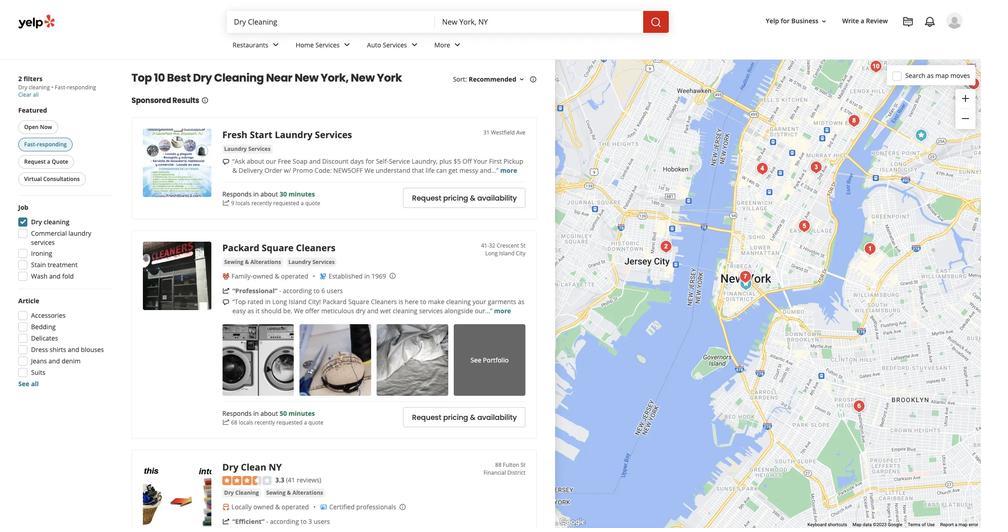 Task type: locate. For each thing, give the bounding box(es) containing it.
yelp for business button
[[763, 13, 832, 29]]

alterations up family-owned & operated
[[251, 259, 281, 266]]

1 horizontal spatial 16 chevron down v2 image
[[821, 18, 828, 25]]

celsious image
[[861, 240, 880, 258]]

cleaning down 3.3 star rating image
[[235, 490, 259, 498]]

map for moves
[[936, 71, 949, 80]]

shirts
[[50, 346, 66, 354]]

24 chevron down v2 image inside "restaurants" link
[[270, 39, 281, 50]]

1 responds from the top
[[222, 190, 252, 199]]

- for clean
[[266, 518, 268, 527]]

best
[[167, 70, 191, 85]]

1 st from the top
[[521, 242, 526, 250]]

16 chevron down v2 image left 16 info v2 image
[[518, 76, 526, 83]]

for
[[781, 17, 790, 25], [366, 157, 374, 166]]

a for request
[[47, 158, 50, 166]]

your
[[473, 298, 486, 307]]

about up 9 locals recently requested a quote
[[261, 190, 278, 199]]

services for laundry services
[[313, 259, 335, 266]]

©2023
[[873, 523, 887, 528]]

24 chevron down v2 image right restaurants in the top of the page
[[270, 39, 281, 50]]

search image
[[651, 17, 662, 28]]

cleaning up commercial
[[44, 218, 69, 227]]

alongside
[[445, 307, 473, 316]]

operated up "professional" - according to 6 users
[[281, 272, 308, 281]]

1 16 speech v2 image from the top
[[222, 158, 230, 166]]

2 16 speech v2 image from the top
[[222, 299, 230, 306]]

"top rated in long island city! packard square cleaners is here to make cleaning your garments as easy as it should be. we offer meticulous dry and wet cleaning services alongside our…"
[[233, 298, 525, 316]]

&
[[233, 166, 237, 175], [470, 193, 476, 204], [245, 259, 249, 266], [275, 272, 280, 281], [470, 413, 476, 423], [287, 490, 291, 498], [275, 504, 280, 512]]

0 horizontal spatial fast-
[[24, 141, 37, 148]]

31
[[484, 129, 490, 137]]

2 responds from the top
[[222, 410, 252, 418]]

see for see portfolio
[[471, 356, 482, 365]]

services left 24 chevron down v2 icon
[[383, 40, 407, 49]]

cleaning down is on the left
[[393, 307, 418, 316]]

w/
[[284, 166, 291, 175]]

responding
[[67, 84, 96, 91], [37, 141, 67, 148]]

new left york
[[351, 70, 375, 85]]

1 horizontal spatial island
[[500, 250, 515, 258]]

0 horizontal spatial 16 chevron down v2 image
[[518, 76, 526, 83]]

about for 30
[[261, 190, 278, 199]]

0 horizontal spatial we
[[294, 307, 304, 316]]

it
[[256, 307, 260, 316]]

square inside "top rated in long island city! packard square cleaners is here to make cleaning your garments as easy as it should be. we offer meticulous dry and wet cleaning services alongside our…"
[[348, 298, 369, 307]]

0 vertical spatial more link
[[501, 166, 518, 175]]

1 vertical spatial request pricing & availability
[[412, 413, 517, 423]]

1 vertical spatial laundry services link
[[287, 258, 337, 267]]

users
[[327, 287, 343, 296], [314, 518, 330, 527]]

packard
[[222, 242, 260, 254], [323, 298, 347, 307]]

in up 9 locals recently requested a quote
[[253, 190, 259, 199]]

0 vertical spatial to
[[314, 287, 320, 296]]

treatment
[[48, 261, 78, 270]]

3 24 chevron down v2 image from the left
[[452, 39, 463, 50]]

1 vertical spatial services
[[419, 307, 443, 316]]

sewing & alterations link up family-
[[222, 258, 283, 267]]

0 horizontal spatial services
[[31, 238, 55, 247]]

2 vertical spatial group
[[16, 297, 113, 389]]

0 vertical spatial about
[[247, 157, 264, 166]]

whiz french dry cleaning image
[[965, 75, 982, 93]]

1 vertical spatial island
[[289, 298, 307, 307]]

0 horizontal spatial see
[[18, 380, 29, 389]]

1 vertical spatial cleaning
[[235, 490, 259, 498]]

long up be.
[[273, 298, 287, 307]]

16 chevron down v2 image inside yelp for business button
[[821, 18, 828, 25]]

1 none field from the left
[[234, 17, 428, 27]]

a
[[861, 17, 865, 25], [47, 158, 50, 166], [301, 199, 304, 207], [304, 419, 307, 427], [955, 523, 958, 528]]

0 horizontal spatial square
[[262, 242, 294, 254]]

16 speech v2 image for "top
[[222, 299, 230, 306]]

long inside 41-32 crescent st long island city
[[486, 250, 498, 258]]

home services
[[296, 40, 340, 49]]

owned up "efficient"
[[253, 504, 274, 512]]

packard up family-
[[222, 242, 260, 254]]

16 family owned v2 image
[[222, 273, 230, 280]]

0 vertical spatial see
[[471, 356, 482, 365]]

0 vertical spatial according
[[283, 287, 312, 296]]

1 availability from the top
[[478, 193, 517, 204]]

cleaners inside "top rated in long island city! packard square cleaners is here to make cleaning your garments as easy as it should be. we offer meticulous dry and wet cleaning services alongside our…"
[[371, 298, 397, 307]]

1 request pricing & availability from the top
[[412, 193, 517, 204]]

services down make
[[419, 307, 443, 316]]

square up dry
[[348, 298, 369, 307]]

1 vertical spatial group
[[16, 203, 113, 284]]

operated
[[281, 272, 308, 281], [282, 504, 309, 512]]

1 vertical spatial responds
[[222, 410, 252, 418]]

sewing & alterations for bottom sewing & alterations button
[[266, 490, 323, 498]]

1 16 trending v2 image from the top
[[222, 200, 230, 207]]

a right write
[[861, 17, 865, 25]]

sewing down 3.3
[[266, 490, 286, 498]]

minutes right 30
[[289, 190, 315, 199]]

24 chevron down v2 image left auto in the top of the page
[[342, 39, 353, 50]]

dry inside button
[[224, 490, 234, 498]]

0 horizontal spatial laundry services button
[[222, 145, 273, 154]]

according up city!
[[283, 287, 312, 296]]

and down the stain treatment
[[49, 272, 61, 281]]

dry clean ny image
[[737, 275, 755, 293], [143, 462, 211, 529]]

and
[[309, 157, 321, 166], [49, 272, 61, 281], [367, 307, 379, 316], [68, 346, 79, 354], [49, 357, 60, 366]]

responds for responds in about 50 minutes
[[222, 410, 252, 418]]

dress shirts and blouses
[[31, 346, 104, 354]]

"ask
[[233, 157, 245, 166]]

2 filters dry cleaning • fast-responding clear all
[[18, 74, 96, 99]]

for inside button
[[781, 17, 790, 25]]

more link down garments
[[494, 307, 511, 316]]

0 horizontal spatial new
[[295, 70, 319, 85]]

1 vertical spatial more link
[[494, 307, 511, 316]]

1 vertical spatial according
[[270, 518, 299, 527]]

16 locally owned v2 image
[[222, 504, 230, 512]]

1 horizontal spatial we
[[365, 166, 374, 175]]

0 vertical spatial minutes
[[289, 190, 315, 199]]

16 trending v2 image left 68
[[222, 419, 230, 427]]

more link for first
[[501, 166, 518, 175]]

sewing & alterations button down 3.3 (41 reviews)
[[265, 489, 325, 499]]

1 horizontal spatial to
[[314, 287, 320, 296]]

24 chevron down v2 image
[[270, 39, 281, 50], [342, 39, 353, 50], [452, 39, 463, 50]]

None search field
[[227, 11, 671, 33]]

according down locally owned & operated
[[270, 518, 299, 527]]

champion cleaners image
[[807, 158, 826, 177]]

st inside 41-32 crescent st long island city
[[521, 242, 526, 250]]

yelp
[[766, 17, 780, 25]]

sewing & alterations link down 3.3 (41 reviews)
[[265, 489, 325, 499]]

requested down 50
[[277, 419, 303, 427]]

happy cleaners image
[[850, 398, 869, 416]]

responds
[[222, 190, 252, 199], [222, 410, 252, 418]]

2 st from the top
[[521, 462, 526, 470]]

more link for as
[[494, 307, 511, 316]]

map
[[936, 71, 949, 80], [959, 523, 968, 528]]

0 vertical spatial square
[[262, 242, 294, 254]]

sewing & alterations button up family-
[[222, 258, 283, 267]]

1 vertical spatial pricing
[[443, 413, 468, 423]]

certified professionals
[[329, 504, 396, 512]]

sewing up 16 family owned v2 icon
[[224, 259, 244, 266]]

0 vertical spatial we
[[365, 166, 374, 175]]

laundry services link up the "ask
[[222, 145, 273, 154]]

2 pricing from the top
[[443, 413, 468, 423]]

responding right •
[[67, 84, 96, 91]]

square up family-owned & operated
[[262, 242, 294, 254]]

cleaning down restaurants in the top of the page
[[214, 70, 264, 85]]

blouses
[[81, 346, 104, 354]]

a inside button
[[47, 158, 50, 166]]

responding inside 2 filters dry cleaning • fast-responding clear all
[[67, 84, 96, 91]]

24 chevron down v2 image inside home services link
[[342, 39, 353, 50]]

16 chevron down v2 image for recommended
[[518, 76, 526, 83]]

1 vertical spatial availability
[[478, 413, 517, 423]]

0 vertical spatial operated
[[281, 272, 308, 281]]

0 vertical spatial quote
[[305, 199, 320, 207]]

2 minutes from the top
[[289, 410, 315, 418]]

alba dry cleaners image
[[737, 268, 755, 286]]

fast-
[[55, 84, 67, 91], [24, 141, 37, 148]]

cleaners up laundry services
[[296, 242, 336, 254]]

1 horizontal spatial services
[[419, 307, 443, 316]]

dress
[[31, 346, 48, 354]]

fresh start laundry services image
[[143, 129, 211, 197]]

0 vertical spatial laundry services button
[[222, 145, 273, 154]]

services up discount
[[315, 129, 352, 141]]

services inside button
[[313, 259, 335, 266]]

2 vertical spatial about
[[261, 410, 278, 418]]

recently down responds in about 30 minutes
[[252, 199, 272, 207]]

we right new5off
[[365, 166, 374, 175]]

island left city
[[500, 250, 515, 258]]

about up delivery
[[247, 157, 264, 166]]

search
[[906, 71, 926, 80]]

to right here
[[420, 298, 427, 307]]

see for see all
[[18, 380, 29, 389]]

request pricing & availability for 30 minutes
[[412, 193, 517, 204]]

0 vertical spatial sewing
[[224, 259, 244, 266]]

0 vertical spatial 16 speech v2 image
[[222, 158, 230, 166]]

1 vertical spatial long
[[273, 298, 287, 307]]

in for responds in about 30 minutes
[[253, 190, 259, 199]]

is
[[399, 298, 403, 307]]

1 vertical spatial sewing
[[266, 490, 286, 498]]

locals for responds in about 50 minutes
[[239, 419, 253, 427]]

according
[[283, 287, 312, 296], [270, 518, 299, 527]]

notifications image
[[925, 16, 936, 27]]

1 vertical spatial quote
[[309, 419, 324, 427]]

0 horizontal spatial for
[[366, 157, 374, 166]]

filters
[[24, 74, 43, 83]]

1 vertical spatial cleaners
[[371, 298, 397, 307]]

- down locally owned & operated
[[266, 518, 268, 527]]

dry up 3.3 star rating image
[[222, 462, 239, 474]]

0 vertical spatial responding
[[67, 84, 96, 91]]

laundry inside button
[[289, 259, 311, 266]]

24 chevron down v2 image for home services
[[342, 39, 353, 50]]

in up should
[[265, 298, 271, 307]]

services right the home
[[316, 40, 340, 49]]

in left 1969
[[365, 272, 370, 281]]

commercial
[[31, 229, 67, 238]]

as right the search
[[928, 71, 934, 80]]

2 24 chevron down v2 image from the left
[[342, 39, 353, 50]]

featured group
[[16, 106, 113, 188]]

new right near
[[295, 70, 319, 85]]

1 vertical spatial 16 trending v2 image
[[222, 419, 230, 427]]

responds up 9
[[222, 190, 252, 199]]

st inside 88 fulton st financial district
[[521, 462, 526, 470]]

island up be.
[[289, 298, 307, 307]]

understand
[[376, 166, 411, 175]]

and up code:
[[309, 157, 321, 166]]

0 horizontal spatial 24 chevron down v2 image
[[270, 39, 281, 50]]

quote for 50 minutes
[[309, 419, 324, 427]]

a left the "quote"
[[47, 158, 50, 166]]

1 vertical spatial st
[[521, 462, 526, 470]]

dry cleaning
[[31, 218, 69, 227]]

24 chevron down v2 image for restaurants
[[270, 39, 281, 50]]

2 none field from the left
[[442, 17, 636, 27]]

16 trending v2 image left 9
[[222, 200, 230, 207]]

requested for 50
[[277, 419, 303, 427]]

operated for cleaners
[[281, 272, 308, 281]]

map left error
[[959, 523, 968, 528]]

services for auto services
[[383, 40, 407, 49]]

0 vertical spatial responds
[[222, 190, 252, 199]]

services
[[316, 40, 340, 49], [383, 40, 407, 49], [315, 129, 352, 141], [248, 145, 271, 153], [313, 259, 335, 266]]

start
[[250, 129, 273, 141]]

see portfolio link
[[454, 325, 526, 397]]

owned up the "professional"
[[253, 272, 273, 281]]

yelp for business
[[766, 17, 819, 25]]

0 vertical spatial availability
[[478, 193, 517, 204]]

41-
[[481, 242, 489, 250]]

1 horizontal spatial new
[[351, 70, 375, 85]]

services inside "top rated in long island city! packard square cleaners is here to make cleaning your garments as easy as it should be. we offer meticulous dry and wet cleaning services alongside our…"
[[419, 307, 443, 316]]

1 pricing from the top
[[443, 193, 468, 204]]

near
[[266, 70, 293, 85]]

1 vertical spatial 16 trending v2 image
[[222, 519, 230, 526]]

1 vertical spatial 16 chevron down v2 image
[[518, 76, 526, 83]]

request for responds in about 50 minutes
[[412, 413, 442, 423]]

see inside group
[[18, 380, 29, 389]]

1 horizontal spatial as
[[518, 298, 525, 307]]

more for first
[[501, 166, 518, 175]]

recently down responds in about 50 minutes
[[255, 419, 275, 427]]

16 certified professionals v2 image
[[320, 504, 328, 512]]

as right garments
[[518, 298, 525, 307]]

responds for responds in about 30 minutes
[[222, 190, 252, 199]]

to
[[314, 287, 320, 296], [420, 298, 427, 307], [301, 518, 307, 527]]

easy
[[233, 307, 246, 316]]

services for home services
[[316, 40, 340, 49]]

christina o. image
[[947, 12, 963, 29]]

locals for responds in about 30 minutes
[[236, 199, 250, 207]]

pricing for responds in about 50 minutes
[[443, 413, 468, 423]]

info icon image
[[389, 273, 396, 280], [389, 273, 396, 280], [399, 504, 406, 511], [399, 504, 406, 511]]

for right yelp
[[781, 17, 790, 25]]

sponsored
[[132, 95, 171, 106]]

1 horizontal spatial square
[[348, 298, 369, 307]]

1 horizontal spatial laundry services link
[[287, 258, 337, 267]]

1 vertical spatial laundry services button
[[287, 258, 337, 267]]

2 request pricing & availability button from the top
[[404, 408, 526, 428]]

packard inside "top rated in long island city! packard square cleaners is here to make cleaning your garments as easy as it should be. we offer meticulous dry and wet cleaning services alongside our…"
[[323, 298, 347, 307]]

laundry services
[[289, 259, 335, 266]]

virtual
[[24, 175, 42, 183]]

16 trending v2 image
[[222, 200, 230, 207], [222, 519, 230, 526]]

portfolio
[[483, 356, 509, 365]]

laundry up the "ask
[[224, 145, 247, 153]]

wash
[[31, 272, 48, 281]]

island inside "top rated in long island city! packard square cleaners is here to make cleaning your garments as easy as it should be. we offer meticulous dry and wet cleaning services alongside our…"
[[289, 298, 307, 307]]

availability for 50 minutes
[[478, 413, 517, 423]]

0 horizontal spatial map
[[936, 71, 949, 80]]

31 westfield ave
[[484, 129, 526, 137]]

as left it
[[248, 307, 254, 316]]

to for packard square cleaners
[[314, 287, 320, 296]]

1 vertical spatial dry clean ny image
[[143, 462, 211, 529]]

1 vertical spatial 16 speech v2 image
[[222, 299, 230, 306]]

operated up "efficient" - according to 3 users on the left bottom of the page
[[282, 504, 309, 512]]

0 horizontal spatial cleaners
[[296, 242, 336, 254]]

1 horizontal spatial cleaners
[[371, 298, 397, 307]]

0 horizontal spatial packard
[[222, 242, 260, 254]]

1 vertical spatial recently
[[255, 419, 275, 427]]

16 speech v2 image left the "ask
[[222, 158, 230, 166]]

1 horizontal spatial packard
[[323, 298, 347, 307]]

services up the 16 established in v2 icon at left
[[313, 259, 335, 266]]

24 chevron down v2 image right more
[[452, 39, 463, 50]]

16 established in v2 image
[[320, 273, 327, 280]]

16 trending v2 image
[[222, 288, 230, 295], [222, 419, 230, 427]]

16 speech v2 image
[[222, 158, 230, 166], [222, 299, 230, 306]]

0 horizontal spatial alterations
[[251, 259, 281, 266]]

square
[[262, 242, 294, 254], [348, 298, 369, 307]]

new
[[295, 70, 319, 85], [351, 70, 375, 85]]

1 vertical spatial more
[[494, 307, 511, 316]]

1 vertical spatial as
[[518, 298, 525, 307]]

16 trending v2 image down 16 locally owned v2 image
[[222, 519, 230, 526]]

to left 3
[[301, 518, 307, 527]]

0 vertical spatial services
[[31, 238, 55, 247]]

family-owned & operated
[[232, 272, 308, 281]]

group
[[956, 89, 976, 129], [16, 203, 113, 284], [16, 297, 113, 389]]

1 vertical spatial about
[[261, 190, 278, 199]]

1 24 chevron down v2 image from the left
[[270, 39, 281, 50]]

recommended
[[469, 75, 517, 84]]

2 new from the left
[[351, 70, 375, 85]]

auto services
[[367, 40, 407, 49]]

users right '6' at bottom
[[327, 287, 343, 296]]

1 vertical spatial map
[[959, 523, 968, 528]]

cleaners
[[296, 242, 336, 254], [371, 298, 397, 307]]

0 vertical spatial alterations
[[251, 259, 281, 266]]

in up 68 locals recently requested a quote
[[253, 410, 259, 418]]

sewing & alterations up family-
[[224, 259, 281, 266]]

to inside "top rated in long island city! packard square cleaners is here to make cleaning your garments as easy as it should be. we offer meticulous dry and wet cleaning services alongside our…"
[[420, 298, 427, 307]]

locals right 68
[[239, 419, 253, 427]]

we right be.
[[294, 307, 304, 316]]

and right dry
[[367, 307, 379, 316]]

to for dry clean ny
[[301, 518, 307, 527]]

sewing & alterations
[[224, 259, 281, 266], [266, 490, 323, 498]]

1 request pricing & availability button from the top
[[404, 188, 526, 208]]

2
[[18, 74, 22, 83]]

16 info v2 image
[[201, 97, 209, 104]]

1 horizontal spatial alterations
[[293, 490, 323, 498]]

16 trending v2 image down 16 family owned v2 icon
[[222, 288, 230, 295]]

1 horizontal spatial for
[[781, 17, 790, 25]]

fresh start laundry services link
[[222, 129, 352, 141]]

services down commercial
[[31, 238, 55, 247]]

fast- right •
[[55, 84, 67, 91]]

0 vertical spatial users
[[327, 287, 343, 296]]

2 horizontal spatial 24 chevron down v2 image
[[452, 39, 463, 50]]

16 chevron down v2 image
[[821, 18, 828, 25], [518, 76, 526, 83]]

request
[[24, 158, 46, 166], [412, 193, 442, 204], [412, 413, 442, 423]]

88
[[496, 462, 502, 470]]

16 chevron down v2 image inside recommended popup button
[[518, 76, 526, 83]]

pricing
[[443, 193, 468, 204], [443, 413, 468, 423]]

1 vertical spatial -
[[266, 518, 268, 527]]

projects image
[[903, 16, 914, 27]]

services inside commercial laundry services
[[31, 238, 55, 247]]

responding inside button
[[37, 141, 67, 148]]

request pricing & availability button for responds in about 30 minutes
[[404, 188, 526, 208]]

0 horizontal spatial -
[[266, 518, 268, 527]]

1 vertical spatial operated
[[282, 504, 309, 512]]

st right "fulton"
[[521, 462, 526, 470]]

group containing article
[[16, 297, 113, 389]]

dry for dry cleaning
[[224, 490, 234, 498]]

a for report
[[955, 523, 958, 528]]

1 vertical spatial owned
[[253, 504, 274, 512]]

more link down the pickup
[[501, 166, 518, 175]]

about up 68 locals recently requested a quote
[[261, 410, 278, 418]]

2 availability from the top
[[478, 413, 517, 423]]

cleaning down filters
[[29, 84, 50, 91]]

ironing
[[31, 249, 52, 258]]

1 vertical spatial responding
[[37, 141, 67, 148]]

sewing & alterations button
[[222, 258, 283, 267], [265, 489, 325, 499]]

1 vertical spatial square
[[348, 298, 369, 307]]

island inside 41-32 crescent st long island city
[[500, 250, 515, 258]]

for inside "ask about our free soap and discount days for self-service laundry, plus $5 off your first pickup & delivery order w/ promo code: new5off we understand that life can get messy and…"
[[366, 157, 374, 166]]

laundry services link up the 16 established in v2 icon at left
[[287, 258, 337, 267]]

responds in about 30 minutes
[[222, 190, 315, 199]]

0 vertical spatial 16 trending v2 image
[[222, 288, 230, 295]]

packard square cleaners image
[[912, 126, 931, 145]]

suits
[[31, 369, 45, 377]]

0 vertical spatial request
[[24, 158, 46, 166]]

westfield
[[491, 129, 515, 137]]

users right 3
[[314, 518, 330, 527]]

to left '6' at bottom
[[314, 287, 320, 296]]

1 vertical spatial fast-
[[24, 141, 37, 148]]

coastal cleaners image
[[657, 238, 675, 256]]

1 minutes from the top
[[289, 190, 315, 199]]

more down garments
[[494, 307, 511, 316]]

quote for 30 minutes
[[305, 199, 320, 207]]

cleaning inside button
[[235, 490, 259, 498]]

quote
[[52, 158, 68, 166]]

None field
[[234, 17, 428, 27], [442, 17, 636, 27]]

st
[[521, 242, 526, 250], [521, 462, 526, 470]]

long left city
[[486, 250, 498, 258]]

for left self-
[[366, 157, 374, 166]]

user actions element
[[759, 11, 976, 68]]

0 vertical spatial map
[[936, 71, 949, 80]]

all inside 2 filters dry cleaning • fast-responding clear all
[[33, 91, 39, 99]]

0 horizontal spatial to
[[301, 518, 307, 527]]

1 vertical spatial request pricing & availability button
[[404, 408, 526, 428]]

1 vertical spatial users
[[314, 518, 330, 527]]

packard up meticulous
[[323, 298, 347, 307]]

alterations for sewing & alterations link to the top
[[251, 259, 281, 266]]

responding up request a quote
[[37, 141, 67, 148]]

0 vertical spatial recently
[[252, 199, 272, 207]]

request pricing & availability
[[412, 193, 517, 204], [412, 413, 517, 423]]

and…"
[[480, 166, 499, 175]]

write a review link
[[839, 13, 892, 29]]

cleaners up wet
[[371, 298, 397, 307]]

& inside "ask about our free soap and discount days for self-service laundry, plus $5 off your first pickup & delivery order w/ promo code: new5off we understand that life can get messy and…"
[[233, 166, 237, 175]]

16 chevron down v2 image right business
[[821, 18, 828, 25]]

dry down 2
[[18, 84, 27, 91]]

0 vertical spatial requested
[[273, 199, 300, 207]]

2 request pricing & availability from the top
[[412, 413, 517, 423]]

24 chevron down v2 image inside more link
[[452, 39, 463, 50]]

report a map error
[[941, 523, 979, 528]]

laundry services button up the 16 established in v2 icon at left
[[287, 258, 337, 267]]

24 chevron down v2 image
[[409, 39, 420, 50]]

bedding
[[31, 323, 56, 332]]

1 vertical spatial packard
[[323, 298, 347, 307]]

2 vertical spatial laundry
[[289, 259, 311, 266]]

life
[[426, 166, 435, 175]]

1 vertical spatial we
[[294, 307, 304, 316]]

about for 50
[[261, 410, 278, 418]]

all down 'suits'
[[31, 380, 39, 389]]

st right crescent
[[521, 242, 526, 250]]



Task type: describe. For each thing, give the bounding box(es) containing it.
"efficient" - according to 3 users
[[233, 518, 330, 527]]

the eco laundry company image
[[753, 160, 772, 178]]

and inside "ask about our free soap and discount days for self-service laundry, plus $5 off your first pickup & delivery order w/ promo code: new5off we understand that life can get messy and…"
[[309, 157, 321, 166]]

dry cleaning
[[224, 490, 259, 498]]

operated for ny
[[282, 504, 309, 512]]

here
[[405, 298, 419, 307]]

minutes for responds in about 50 minutes
[[289, 410, 315, 418]]

packard square cleaners
[[222, 242, 336, 254]]

sewing for bottom sewing & alterations link
[[266, 490, 286, 498]]

auto services link
[[360, 33, 427, 59]]

sewing & alterations for the topmost sewing & alterations button
[[224, 259, 281, 266]]

users for packard square cleaners
[[327, 287, 343, 296]]

16 chevron down v2 image for yelp for business
[[821, 18, 828, 25]]

1 vertical spatial laundry
[[224, 145, 247, 153]]

packard square cleaners link
[[222, 242, 336, 254]]

and down shirts
[[49, 357, 60, 366]]

york,
[[321, 70, 349, 85]]

packard square cleaners image
[[143, 242, 211, 311]]

1 new from the left
[[295, 70, 319, 85]]

dry clean ny link
[[222, 462, 282, 474]]

responds in about 50 minutes
[[222, 410, 315, 418]]

68
[[231, 419, 237, 427]]

and up denim
[[68, 346, 79, 354]]

restaurants link
[[225, 33, 289, 59]]

dry inside 2 filters dry cleaning • fast-responding clear all
[[18, 84, 27, 91]]

search as map moves
[[906, 71, 971, 80]]

dry
[[356, 307, 366, 316]]

open
[[24, 123, 39, 131]]

9 locals recently requested a quote
[[231, 199, 320, 207]]

pricing for responds in about 30 minutes
[[443, 193, 468, 204]]

request a quote button
[[18, 155, 74, 169]]

all inside group
[[31, 380, 39, 389]]

results
[[173, 95, 199, 106]]

york
[[377, 70, 402, 85]]

we inside "ask about our free soap and discount days for self-service laundry, plus $5 off your first pickup & delivery order w/ promo code: new5off we understand that life can get messy and…"
[[365, 166, 374, 175]]

in for established in 1969
[[365, 272, 370, 281]]

we inside "top rated in long island city! packard square cleaners is here to make cleaning your garments as easy as it should be. we offer meticulous dry and wet cleaning services alongside our…"
[[294, 307, 304, 316]]

3.3 star rating image
[[222, 477, 272, 486]]

about inside "ask about our free soap and discount days for self-service laundry, plus $5 off your first pickup & delivery order w/ promo code: new5off we understand that life can get messy and…"
[[247, 157, 264, 166]]

virtual consultations button
[[18, 173, 86, 186]]

cleaning inside group
[[44, 218, 69, 227]]

"ask about our free soap and discount days for self-service laundry, plus $5 off your first pickup & delivery order w/ promo code: new5off we understand that life can get messy and…"
[[233, 157, 524, 175]]

3.3 (41 reviews)
[[275, 476, 322, 485]]

city
[[516, 250, 526, 258]]

jeans
[[31, 357, 47, 366]]

fulton
[[503, 462, 519, 470]]

soap
[[293, 157, 308, 166]]

report
[[941, 523, 954, 528]]

clear
[[18, 91, 31, 99]]

none field find
[[234, 17, 428, 27]]

mme eleanor's cleaners image
[[845, 112, 864, 130]]

clear all link
[[18, 91, 39, 99]]

keyboard
[[808, 523, 827, 528]]

gentle wash laundromat image
[[796, 217, 814, 235]]

locally owned & operated
[[232, 504, 309, 512]]

cleaning up 'alongside'
[[446, 298, 471, 307]]

service
[[389, 157, 410, 166]]

consultations
[[43, 175, 80, 183]]

minutes for responds in about 30 minutes
[[289, 190, 315, 199]]

district
[[508, 470, 526, 477]]

availability for 30 minutes
[[478, 193, 517, 204]]

stain
[[31, 261, 46, 270]]

ave
[[516, 129, 526, 137]]

see all button
[[18, 380, 39, 389]]

request for responds in about 30 minutes
[[412, 193, 442, 204]]

16 info v2 image
[[530, 76, 537, 83]]

cleaning inside 2 filters dry cleaning • fast-responding clear all
[[29, 84, 50, 91]]

article
[[18, 297, 39, 306]]

zoom in image
[[961, 93, 972, 104]]

promo
[[293, 166, 313, 175]]

according for cleaners
[[283, 287, 312, 296]]

more
[[435, 40, 451, 49]]

get
[[449, 166, 458, 175]]

sewing for sewing & alterations link to the top
[[224, 259, 244, 266]]

more link
[[427, 33, 471, 59]]

top 10 best dry cleaning near new york, new york
[[132, 70, 402, 85]]

0 vertical spatial cleaners
[[296, 242, 336, 254]]

use
[[928, 523, 935, 528]]

2 16 trending v2 image from the top
[[222, 519, 230, 526]]

plus
[[440, 157, 452, 166]]

in inside "top rated in long island city! packard square cleaners is here to make cleaning your garments as easy as it should be. we offer meticulous dry and wet cleaning services alongside our…"
[[265, 298, 271, 307]]

laundry services link for sewing & alterations link to the top
[[287, 258, 337, 267]]

auto
[[367, 40, 381, 49]]

0 vertical spatial sewing & alterations button
[[222, 258, 283, 267]]

0 vertical spatial cleaning
[[214, 70, 264, 85]]

1 horizontal spatial laundry services button
[[287, 258, 337, 267]]

2 horizontal spatial as
[[928, 71, 934, 80]]

fast- inside button
[[24, 141, 37, 148]]

0 vertical spatial sewing & alterations link
[[222, 258, 283, 267]]

24 chevron down v2 image for more
[[452, 39, 463, 50]]

delicates
[[31, 334, 58, 343]]

reviews)
[[297, 476, 322, 485]]

error
[[969, 523, 979, 528]]

code:
[[315, 166, 332, 175]]

laundry services link for fresh start laundry services link
[[222, 145, 273, 154]]

virtual consultations
[[24, 175, 80, 183]]

can
[[437, 166, 447, 175]]

•
[[51, 84, 53, 91]]

established in 1969
[[329, 272, 386, 281]]

review
[[867, 17, 888, 25]]

services down "start"
[[248, 145, 271, 153]]

map region
[[518, 41, 982, 529]]

now
[[40, 123, 52, 131]]

and inside "top rated in long island city! packard square cleaners is here to make cleaning your garments as easy as it should be. we offer meticulous dry and wet cleaning services alongside our…"
[[367, 307, 379, 316]]

2 16 trending v2 image from the top
[[222, 419, 230, 427]]

offer
[[305, 307, 320, 316]]

recently for 30 minutes
[[252, 199, 272, 207]]

featured
[[18, 106, 47, 115]]

fast- inside 2 filters dry cleaning • fast-responding clear all
[[55, 84, 67, 91]]

map data ©2023 google
[[853, 523, 903, 528]]

$5
[[454, 157, 461, 166]]

see all
[[18, 380, 39, 389]]

home
[[296, 40, 314, 49]]

requested for 30
[[273, 199, 300, 207]]

1 vertical spatial sewing & alterations button
[[265, 489, 325, 499]]

discount
[[322, 157, 349, 166]]

fold
[[62, 272, 74, 281]]

dry for dry cleaning
[[31, 218, 42, 227]]

rated
[[248, 298, 264, 307]]

owned for square
[[253, 272, 273, 281]]

dry cleaning link
[[222, 489, 261, 499]]

dry up 16 info v2 icon
[[193, 70, 212, 85]]

terms
[[908, 523, 921, 528]]

1969
[[372, 272, 386, 281]]

owned for clean
[[253, 504, 274, 512]]

alterations for bottom sewing & alterations link
[[293, 490, 323, 498]]

keyboard shortcuts button
[[808, 523, 848, 529]]

0 vertical spatial dry clean ny image
[[737, 275, 755, 293]]

0 horizontal spatial dry clean ny image
[[143, 462, 211, 529]]

garments
[[488, 298, 517, 307]]

business categories element
[[225, 33, 963, 59]]

laundry,
[[412, 157, 438, 166]]

request inside featured "group"
[[24, 158, 46, 166]]

chenille cleaners image
[[867, 57, 886, 76]]

32
[[489, 242, 496, 250]]

1 16 trending v2 image from the top
[[222, 288, 230, 295]]

long inside "top rated in long island city! packard square cleaners is here to make cleaning your garments as easy as it should be. we offer meticulous dry and wet cleaning services alongside our…"
[[273, 298, 287, 307]]

google image
[[558, 517, 588, 529]]

dry for dry clean ny
[[222, 462, 239, 474]]

make
[[428, 298, 445, 307]]

users for dry clean ny
[[314, 518, 330, 527]]

in for responds in about 50 minutes
[[253, 410, 259, 418]]

0 vertical spatial laundry
[[275, 129, 313, 141]]

request pricing & availability for 50 minutes
[[412, 413, 517, 423]]

9
[[231, 199, 234, 207]]

request pricing & availability button for responds in about 50 minutes
[[404, 408, 526, 428]]

a for write
[[861, 17, 865, 25]]

more for as
[[494, 307, 511, 316]]

group containing job
[[16, 203, 113, 284]]

- for square
[[279, 287, 281, 296]]

self-
[[376, 157, 389, 166]]

open now
[[24, 123, 52, 131]]

meticulous
[[321, 307, 354, 316]]

0 vertical spatial group
[[956, 89, 976, 129]]

6
[[322, 287, 325, 296]]

10
[[154, 70, 165, 85]]

2 vertical spatial as
[[248, 307, 254, 316]]

according for ny
[[270, 518, 299, 527]]

1 vertical spatial sewing & alterations link
[[265, 489, 325, 499]]

recently for 50 minutes
[[255, 419, 275, 427]]

zoom out image
[[961, 113, 972, 124]]

map for error
[[959, 523, 968, 528]]

denim
[[62, 357, 81, 366]]

moves
[[951, 71, 971, 80]]

none field near
[[442, 17, 636, 27]]

Find text field
[[234, 17, 428, 27]]

a down responds in about 50 minutes
[[304, 419, 307, 427]]

certified
[[329, 504, 355, 512]]

keyboard shortcuts
[[808, 523, 848, 528]]

Near text field
[[442, 17, 636, 27]]

financial
[[484, 470, 506, 477]]

a down 'promo'
[[301, 199, 304, 207]]

16 speech v2 image for "ask
[[222, 158, 230, 166]]

write
[[843, 17, 860, 25]]



Task type: vqa. For each thing, say whether or not it's contained in the screenshot.
topmost Select slide image
no



